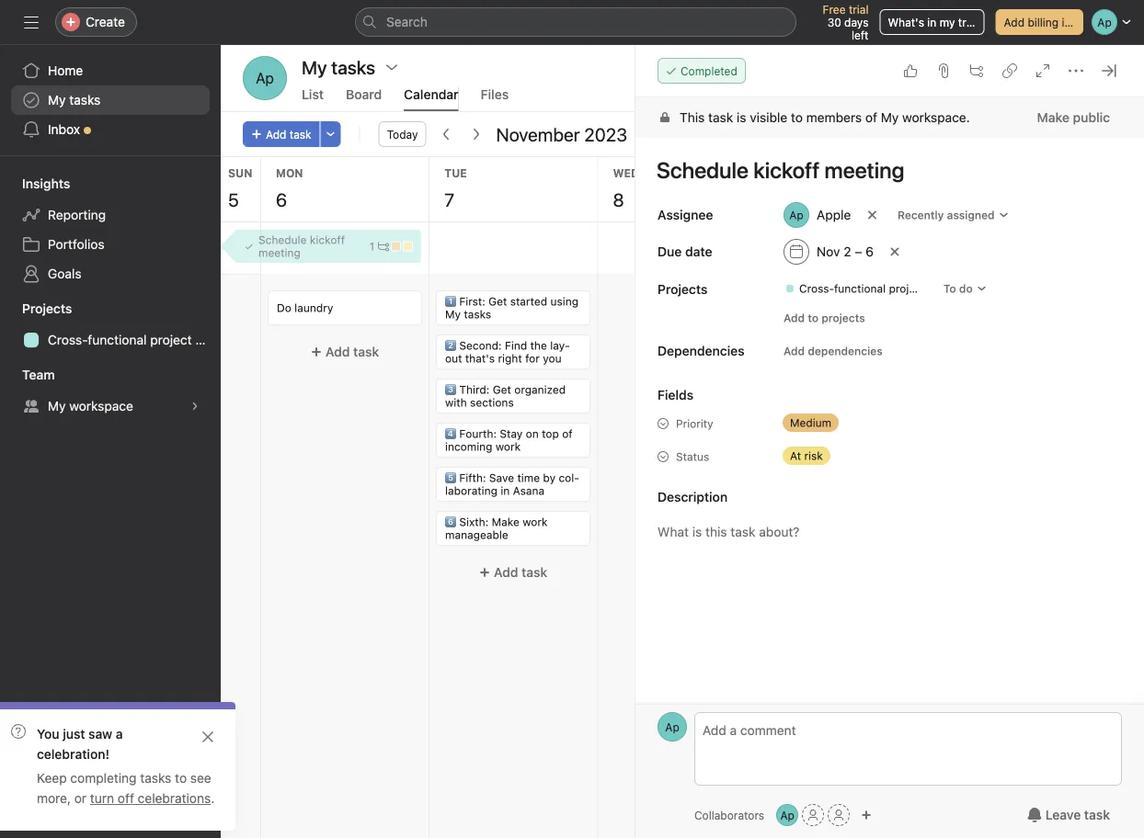 Task type: locate. For each thing, give the bounding box(es) containing it.
0 horizontal spatial tasks
[[69, 92, 101, 108]]

sections
[[470, 396, 514, 409]]

home link
[[11, 56, 210, 86]]

1 vertical spatial tasks
[[464, 308, 492, 321]]

0 vertical spatial project
[[889, 282, 926, 295]]

ap for the bottom the ap 'button'
[[780, 809, 795, 822]]

functional up teams element
[[88, 333, 147, 348]]

projects inside dropdown button
[[22, 301, 72, 316]]

2 horizontal spatial ap button
[[776, 805, 799, 827]]

0 vertical spatial cross-
[[799, 282, 834, 295]]

cross-functional project plan link up projects on the right
[[777, 280, 951, 298]]

days
[[844, 16, 869, 29]]

task down 6️⃣ sixth: make work manageable
[[522, 565, 548, 580]]

the
[[531, 339, 547, 352]]

1 vertical spatial plan
[[195, 333, 221, 348]]

get inside 3️⃣ third: get organized with sections
[[493, 384, 512, 396]]

0 horizontal spatial to
[[175, 771, 187, 786]]

copy task link image
[[1003, 63, 1017, 78]]

0 horizontal spatial make
[[492, 516, 520, 529]]

full screen image
[[1036, 63, 1050, 78]]

2 horizontal spatial ap
[[780, 809, 795, 822]]

get for organized
[[493, 384, 512, 396]]

2 vertical spatial tasks
[[140, 771, 171, 786]]

tasks inside 'keep completing tasks to see more, or'
[[140, 771, 171, 786]]

attachments: add a file to this task, schedule kickoff meeting image
[[936, 63, 951, 78]]

search button
[[355, 7, 797, 37]]

cross- up 'add to projects'
[[799, 282, 834, 295]]

6️⃣
[[445, 516, 456, 529]]

add task down laundry
[[326, 344, 379, 360]]

1 horizontal spatial ap button
[[658, 713, 687, 742]]

0 likes. click to like this task image
[[903, 63, 918, 78]]

–
[[855, 244, 862, 259]]

0 horizontal spatial 6
[[276, 189, 287, 210]]

manageable
[[445, 529, 509, 542]]

ap
[[256, 69, 274, 87], [665, 721, 679, 734], [780, 809, 795, 822]]

visible
[[750, 110, 788, 125]]

add task
[[266, 128, 311, 141], [831, 300, 885, 315], [326, 344, 379, 360], [494, 565, 548, 580]]

plan inside projects element
[[195, 333, 221, 348]]

1 horizontal spatial projects
[[658, 282, 708, 297]]

risk
[[804, 450, 823, 463]]

get right first:
[[489, 295, 507, 308]]

plan inside schedule kickoff meeting dialog
[[929, 282, 951, 295]]

keep completing tasks to see more, or
[[37, 771, 211, 807]]

0 horizontal spatial in
[[501, 485, 510, 498]]

task left is
[[708, 110, 733, 125]]

using
[[551, 295, 579, 308]]

5️⃣ fifth: save time by collaborating in asana
[[445, 472, 580, 498]]

my down team
[[48, 399, 66, 414]]

that's
[[465, 352, 495, 365]]

to left see
[[175, 771, 187, 786]]

2 horizontal spatial to
[[808, 312, 819, 325]]

1 horizontal spatial in
[[927, 16, 937, 29]]

project down clear due date image at the right top of the page
[[889, 282, 926, 295]]

1 vertical spatial ap button
[[658, 713, 687, 742]]

1 vertical spatial in
[[501, 485, 510, 498]]

projects down goals on the top of the page
[[22, 301, 72, 316]]

kickoff
[[310, 234, 345, 247]]

add dependencies
[[784, 345, 883, 358]]

projects down due date
[[658, 282, 708, 297]]

1 horizontal spatial cross-
[[799, 282, 834, 295]]

2 vertical spatial ap
[[780, 809, 795, 822]]

make
[[1037, 110, 1070, 125], [492, 516, 520, 529]]

cross- inside schedule kickoff meeting dialog
[[799, 282, 834, 295]]

1 horizontal spatial make
[[1037, 110, 1070, 125]]

1️⃣ first: get started using my tasks
[[445, 295, 579, 321]]

today
[[387, 128, 418, 141]]

task left more actions image
[[290, 128, 311, 141]]

1 horizontal spatial tasks
[[140, 771, 171, 786]]

main content
[[636, 98, 1144, 839]]

1 vertical spatial make
[[492, 516, 520, 529]]

laundry
[[295, 302, 333, 315]]

cross-functional project plan link up teams element
[[11, 326, 221, 355]]

0 vertical spatial functional
[[834, 282, 886, 295]]

get right third:
[[493, 384, 512, 396]]

task for add task button over mon
[[290, 128, 311, 141]]

add task up the dependencies at the top of page
[[831, 300, 885, 315]]

0 vertical spatial in
[[927, 16, 937, 29]]

of right top
[[562, 428, 573, 441]]

make left public
[[1037, 110, 1070, 125]]

task
[[708, 110, 733, 125], [290, 128, 311, 141], [859, 300, 885, 315], [353, 344, 379, 360], [522, 565, 548, 580], [1084, 808, 1110, 823]]

0 horizontal spatial ap
[[256, 69, 274, 87]]

1 vertical spatial work
[[523, 516, 548, 529]]

1 vertical spatial to
[[808, 312, 819, 325]]

0 vertical spatial projects
[[658, 282, 708, 297]]

0 horizontal spatial plan
[[195, 333, 221, 348]]

of right members
[[866, 110, 877, 125]]

more actions for this task image
[[1069, 63, 1084, 78]]

cross- inside projects element
[[48, 333, 88, 348]]

tasks
[[69, 92, 101, 108], [464, 308, 492, 321], [140, 771, 171, 786]]

task for leave task button
[[1084, 808, 1110, 823]]

0 vertical spatial ap button
[[243, 56, 287, 100]]

0 horizontal spatial functional
[[88, 333, 147, 348]]

get for started
[[489, 295, 507, 308]]

to
[[944, 282, 956, 295]]

1 vertical spatial 6
[[866, 244, 874, 259]]

completed button
[[658, 58, 746, 84]]

0 vertical spatial 6
[[276, 189, 287, 210]]

what's in my trial?
[[888, 16, 984, 29]]

add task button up the dependencies at the top of page
[[774, 292, 927, 325]]

my up '2️⃣'
[[445, 308, 461, 321]]

0 vertical spatial make
[[1037, 110, 1070, 125]]

tue 7
[[444, 166, 467, 210]]

status
[[676, 451, 709, 464]]

to do button
[[935, 276, 996, 302]]

0 vertical spatial of
[[866, 110, 877, 125]]

add task down 6️⃣ sixth: make work manageable
[[494, 565, 548, 580]]

november 2023
[[496, 123, 627, 145]]

projects button
[[0, 300, 72, 318]]

6 down mon
[[276, 189, 287, 210]]

1 horizontal spatial project
[[889, 282, 926, 295]]

tasks up turn off celebrations .
[[140, 771, 171, 786]]

celebration!
[[37, 747, 109, 763]]

add down laundry
[[326, 344, 350, 360]]

1 vertical spatial functional
[[88, 333, 147, 348]]

work left on
[[496, 441, 521, 453]]

1 horizontal spatial cross-functional project plan link
[[777, 280, 951, 298]]

hide sidebar image
[[24, 15, 39, 29]]

to do
[[944, 282, 973, 295]]

0 horizontal spatial cross-functional project plan link
[[11, 326, 221, 355]]

see details, my workspace image
[[189, 401, 201, 412]]

1 vertical spatial of
[[562, 428, 573, 441]]

teams element
[[0, 359, 221, 425]]

work inside 6️⃣ sixth: make work manageable
[[523, 516, 548, 529]]

add task for add task button over mon
[[266, 128, 311, 141]]

add up mon
[[266, 128, 287, 141]]

6 right –
[[866, 244, 874, 259]]

cross- down projects dropdown button
[[48, 333, 88, 348]]

0 horizontal spatial of
[[562, 428, 573, 441]]

6 inside schedule kickoff meeting dialog
[[866, 244, 874, 259]]

my
[[940, 16, 955, 29]]

1 vertical spatial cross-functional project plan
[[48, 333, 221, 348]]

invite button
[[18, 798, 97, 832]]

get inside the 1️⃣ first: get started using my tasks
[[489, 295, 507, 308]]

do
[[959, 282, 973, 295]]

in left my
[[927, 16, 937, 29]]

cross-functional project plan up teams element
[[48, 333, 221, 348]]

1 horizontal spatial plan
[[929, 282, 951, 295]]

to right visible
[[791, 110, 803, 125]]

dependencies
[[808, 345, 883, 358]]

work down asana
[[523, 516, 548, 529]]

right
[[498, 352, 522, 365]]

0 vertical spatial tasks
[[69, 92, 101, 108]]

project up 'see details, my workspace' image
[[150, 333, 192, 348]]

by
[[543, 472, 556, 485]]

1 horizontal spatial ap
[[665, 721, 679, 734]]

tasks right the 1️⃣
[[464, 308, 492, 321]]

in inside 5️⃣ fifth: save time by collaborating in asana
[[501, 485, 510, 498]]

see
[[190, 771, 211, 786]]

1 horizontal spatial work
[[523, 516, 548, 529]]

add left billing
[[1004, 16, 1025, 29]]

0 vertical spatial cross-functional project plan link
[[777, 280, 951, 298]]

to
[[791, 110, 803, 125], [808, 312, 819, 325], [175, 771, 187, 786]]

cross-
[[799, 282, 834, 295], [48, 333, 88, 348]]

1 horizontal spatial cross-functional project plan
[[799, 282, 951, 295]]

task right the leave
[[1084, 808, 1110, 823]]

tasks down home
[[69, 92, 101, 108]]

projects
[[658, 282, 708, 297], [22, 301, 72, 316]]

0 horizontal spatial projects
[[22, 301, 72, 316]]

second:
[[460, 339, 502, 352]]

1️⃣
[[445, 295, 456, 308]]

1 horizontal spatial functional
[[834, 282, 886, 295]]

global element
[[0, 45, 221, 155]]

assigned
[[947, 209, 995, 222]]

this task is visible to members of my workspace.
[[680, 110, 970, 125]]

add down 6️⃣ sixth: make work manageable
[[494, 565, 518, 580]]

plan left do
[[929, 282, 951, 295]]

functional up projects on the right
[[834, 282, 886, 295]]

my inside teams element
[[48, 399, 66, 414]]

is
[[737, 110, 746, 125]]

started
[[510, 295, 548, 308]]

recently
[[898, 209, 944, 222]]

collaborating
[[445, 472, 580, 498]]

0 horizontal spatial work
[[496, 441, 521, 453]]

just
[[63, 727, 85, 742]]

cross-functional project plan link
[[777, 280, 951, 298], [11, 326, 221, 355]]

my inside global element
[[48, 92, 66, 108]]

functional
[[834, 282, 886, 295], [88, 333, 147, 348]]

make inside 6️⃣ sixth: make work manageable
[[492, 516, 520, 529]]

1 vertical spatial cross-
[[48, 333, 88, 348]]

mon
[[276, 166, 303, 179]]

2 vertical spatial to
[[175, 771, 187, 786]]

0 vertical spatial work
[[496, 441, 521, 453]]

my up "inbox"
[[48, 92, 66, 108]]

1 horizontal spatial 6
[[866, 244, 874, 259]]

next week image
[[469, 127, 483, 142]]

add task button down 6️⃣ sixth: make work manageable
[[437, 556, 590, 590]]

for
[[525, 352, 540, 365]]

1 horizontal spatial of
[[866, 110, 877, 125]]

task left '2️⃣'
[[353, 344, 379, 360]]

create button
[[55, 7, 137, 37]]

to inside button
[[808, 312, 819, 325]]

0 vertical spatial cross-functional project plan
[[799, 282, 951, 295]]

0 horizontal spatial cross-functional project plan
[[48, 333, 221, 348]]

add task button
[[243, 121, 320, 147], [774, 292, 927, 325], [269, 336, 421, 369], [437, 556, 590, 590]]

plan up 'see details, my workspace' image
[[195, 333, 221, 348]]

add up the dependencies at the top of page
[[831, 300, 855, 315]]

add task up mon
[[266, 128, 311, 141]]

list
[[302, 87, 324, 102]]

2 vertical spatial ap button
[[776, 805, 799, 827]]

fourth:
[[460, 428, 497, 441]]

0 vertical spatial get
[[489, 295, 507, 308]]

10
[[950, 189, 969, 210]]

0 vertical spatial to
[[791, 110, 803, 125]]

files
[[481, 87, 509, 102]]

my left workspace.
[[881, 110, 899, 125]]

add or remove collaborators image
[[861, 810, 872, 821]]

add subtask image
[[969, 63, 984, 78]]

0 vertical spatial plan
[[929, 282, 951, 295]]

1 vertical spatial project
[[150, 333, 192, 348]]

functional inside projects element
[[88, 333, 147, 348]]

1 vertical spatial projects
[[22, 301, 72, 316]]

1 vertical spatial get
[[493, 384, 512, 396]]

make public
[[1037, 110, 1110, 125]]

to left projects on the right
[[808, 312, 819, 325]]

add to projects button
[[775, 305, 874, 331]]

completing
[[70, 771, 137, 786]]

tasks inside the 1️⃣ first: get started using my tasks
[[464, 308, 492, 321]]

make right sixth:
[[492, 516, 520, 529]]

cross-functional project plan inside projects element
[[48, 333, 221, 348]]

1 horizontal spatial to
[[791, 110, 803, 125]]

1
[[369, 240, 375, 253]]

save
[[489, 472, 514, 485]]

0 horizontal spatial cross-
[[48, 333, 88, 348]]

home
[[48, 63, 83, 78]]

1 vertical spatial cross-functional project plan link
[[11, 326, 221, 355]]

8
[[613, 189, 624, 210]]

.
[[211, 792, 215, 807]]

cross-functional project plan
[[799, 282, 951, 295], [48, 333, 221, 348]]

what's
[[888, 16, 924, 29]]

2023
[[584, 123, 627, 145]]

0 horizontal spatial ap button
[[243, 56, 287, 100]]

cross-functional project plan down –
[[799, 282, 951, 295]]

0 vertical spatial ap
[[256, 69, 274, 87]]

work
[[496, 441, 521, 453], [523, 516, 548, 529]]

1 vertical spatial ap
[[665, 721, 679, 734]]

0 horizontal spatial project
[[150, 333, 192, 348]]

make inside button
[[1037, 110, 1070, 125]]

of inside dialog
[[866, 110, 877, 125]]

5️⃣
[[445, 472, 456, 485]]

2 horizontal spatial tasks
[[464, 308, 492, 321]]

in left asana
[[501, 485, 510, 498]]



Task type: vqa. For each thing, say whether or not it's contained in the screenshot.
The Add Task button over Mon 'task'
yes



Task type: describe. For each thing, give the bounding box(es) containing it.
board link
[[346, 87, 382, 111]]

add dependencies button
[[775, 338, 891, 364]]

show options image
[[385, 60, 399, 75]]

4️⃣
[[445, 428, 456, 441]]

7
[[444, 189, 454, 210]]

sun
[[228, 166, 252, 179]]

workspace.
[[902, 110, 970, 125]]

leftcount image
[[378, 241, 389, 252]]

tasks inside global element
[[69, 92, 101, 108]]

my workspace
[[48, 399, 133, 414]]

projects element
[[0, 293, 221, 359]]

add task for add task button under laundry
[[326, 344, 379, 360]]

team button
[[0, 366, 55, 384]]

at risk button
[[775, 443, 886, 469]]

clear due date image
[[889, 247, 900, 258]]

insights element
[[0, 167, 221, 293]]

my inside the 1️⃣ first: get started using my tasks
[[445, 308, 461, 321]]

sixth:
[[460, 516, 489, 529]]

inbox link
[[11, 115, 210, 144]]

nov 2 – 6
[[817, 244, 874, 259]]

medium button
[[775, 410, 886, 436]]

2️⃣
[[445, 339, 456, 352]]

my workspace link
[[11, 392, 210, 421]]

board
[[346, 87, 382, 102]]

billing
[[1028, 16, 1059, 29]]

add inside button
[[1004, 16, 1025, 29]]

task up the dependencies at the top of page
[[859, 300, 885, 315]]

main content containing this task is visible to members of my workspace.
[[636, 98, 1144, 839]]

add billing info button
[[996, 9, 1084, 35]]

schedule kickoff meeting dialog
[[636, 45, 1144, 839]]

project inside main content
[[889, 282, 926, 295]]

insights
[[22, 176, 70, 191]]

on
[[526, 428, 539, 441]]

trial?
[[958, 16, 984, 29]]

close image
[[201, 730, 215, 745]]

you
[[37, 727, 59, 742]]

2
[[844, 244, 851, 259]]

projects inside schedule kickoff meeting dialog
[[658, 282, 708, 297]]

task for add task button under laundry
[[353, 344, 379, 360]]

my inside schedule kickoff meeting dialog
[[881, 110, 899, 125]]

calendar link
[[404, 87, 459, 111]]

wed 8
[[613, 166, 639, 210]]

3️⃣
[[445, 384, 456, 396]]

create
[[86, 14, 125, 29]]

Task Name text field
[[645, 149, 1122, 191]]

trial
[[849, 3, 869, 16]]

add task button down laundry
[[269, 336, 421, 369]]

description
[[658, 490, 728, 505]]

to inside 'keep completing tasks to see more, or'
[[175, 771, 187, 786]]

at
[[790, 450, 801, 463]]

reporting
[[48, 207, 106, 223]]

time
[[518, 472, 540, 485]]

portfolios
[[48, 237, 105, 252]]

workspace
[[69, 399, 133, 414]]

6 inside mon 6
[[276, 189, 287, 210]]

3️⃣ third: get organized with sections
[[445, 384, 566, 409]]

thu
[[781, 166, 806, 179]]

search list box
[[355, 7, 797, 37]]

celebrations
[[138, 792, 211, 807]]

meeting
[[258, 247, 301, 259]]

priority
[[676, 418, 713, 430]]

info
[[1062, 16, 1081, 29]]

add task for add task button under 6️⃣ sixth: make work manageable
[[494, 565, 548, 580]]

list link
[[302, 87, 324, 111]]

recently assigned
[[898, 209, 995, 222]]

work inside 4️⃣ fourth: stay on top of incoming work
[[496, 441, 521, 453]]

add to projects
[[784, 312, 865, 325]]

fields
[[658, 388, 694, 403]]

remove assignee image
[[867, 210, 878, 221]]

files link
[[481, 87, 509, 111]]

saw
[[88, 727, 112, 742]]

cross-functional project plan link inside projects element
[[11, 326, 221, 355]]

first:
[[460, 295, 486, 308]]

ap for middle the ap 'button'
[[665, 721, 679, 734]]

free
[[823, 3, 846, 16]]

you just saw a celebration!
[[37, 727, 123, 763]]

my tasks link
[[11, 86, 210, 115]]

more actions image
[[325, 129, 336, 140]]

free trial 30 days left
[[823, 3, 869, 41]]

cross-functional project plan link inside main content
[[777, 280, 951, 298]]

in inside button
[[927, 16, 937, 29]]

add left projects on the right
[[784, 312, 805, 325]]

invite
[[52, 807, 85, 822]]

project inside projects element
[[150, 333, 192, 348]]

cross-functional project plan inside schedule kickoff meeting dialog
[[799, 282, 951, 295]]

close details image
[[1102, 63, 1117, 78]]

schedule
[[258, 234, 307, 247]]

third:
[[460, 384, 490, 396]]

completed
[[681, 64, 738, 77]]

do laundry
[[277, 302, 333, 315]]

nov
[[817, 244, 840, 259]]

goals link
[[11, 259, 210, 289]]

keep
[[37, 771, 67, 786]]

of inside 4️⃣ fourth: stay on top of incoming work
[[562, 428, 573, 441]]

task for add task button under 6️⃣ sixth: make work manageable
[[522, 565, 548, 580]]

2️⃣ second: find the layout that's right for you
[[445, 339, 570, 365]]

mon 6
[[276, 166, 303, 210]]

off
[[118, 792, 134, 807]]

more,
[[37, 792, 71, 807]]

search
[[386, 14, 428, 29]]

inbox
[[48, 122, 80, 137]]

sun 5
[[228, 166, 252, 210]]

assignee
[[658, 207, 713, 223]]

due date
[[658, 244, 712, 259]]

previous week image
[[439, 127, 454, 142]]

add task button up mon
[[243, 121, 320, 147]]

turn off celebrations button
[[90, 792, 211, 807]]

find
[[505, 339, 527, 352]]

at risk
[[790, 450, 823, 463]]

add down 'add to projects'
[[784, 345, 805, 358]]

functional inside schedule kickoff meeting dialog
[[834, 282, 886, 295]]

stay
[[500, 428, 523, 441]]

ap for leftmost the ap 'button'
[[256, 69, 274, 87]]

do
[[277, 302, 291, 315]]



